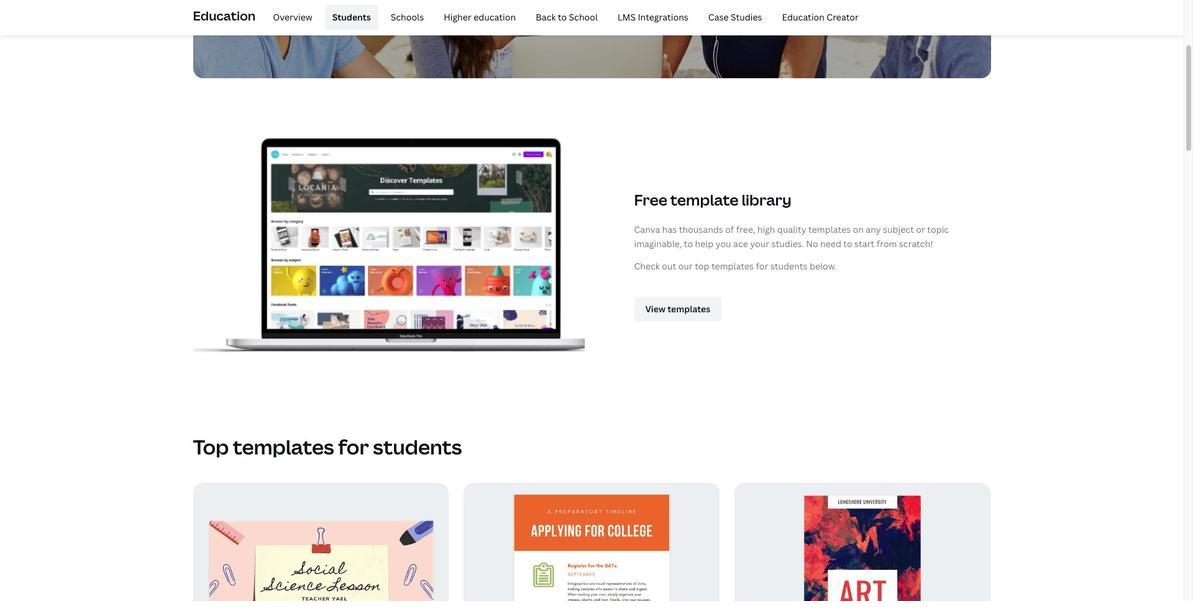 Task type: vqa. For each thing, say whether or not it's contained in the screenshot.
Social
no



Task type: describe. For each thing, give the bounding box(es) containing it.
ace
[[733, 238, 748, 250]]

out
[[662, 260, 676, 272]]

help
[[695, 238, 714, 250]]

back to school
[[536, 11, 598, 23]]

studies
[[731, 11, 762, 23]]

schools
[[391, 11, 424, 23]]

studies.
[[772, 238, 804, 250]]

overview
[[273, 11, 312, 23]]

0 horizontal spatial for
[[338, 433, 369, 460]]

education for education creator
[[782, 11, 825, 23]]

education for education
[[193, 7, 256, 24]]

education creator
[[782, 11, 859, 23]]

free,
[[736, 224, 755, 236]]

canva
[[634, 224, 660, 236]]

any
[[866, 224, 881, 236]]

lms integrations
[[618, 11, 689, 23]]

case studies link
[[701, 5, 770, 30]]

back to school link
[[528, 5, 605, 30]]

on
[[853, 224, 864, 236]]

lms integrations link
[[610, 5, 696, 30]]

imaginable,
[[634, 238, 682, 250]]

0 horizontal spatial templates
[[233, 433, 334, 460]]

canva has thousands of free, high quality templates on any subject or topic imaginable, to help you ace your studies. no need to start from scratch!
[[634, 224, 949, 250]]

high
[[757, 224, 775, 236]]

menu bar containing overview
[[261, 5, 866, 30]]

of
[[725, 224, 734, 236]]

from
[[877, 238, 897, 250]]

overview link
[[266, 5, 320, 30]]

has
[[662, 224, 677, 236]]

topic
[[927, 224, 949, 236]]

student templates homepage image
[[193, 109, 585, 403]]

or
[[916, 224, 925, 236]]

free template library
[[634, 190, 792, 210]]

template
[[671, 190, 739, 210]]

1 horizontal spatial students
[[771, 260, 808, 272]]

higher education link
[[436, 5, 523, 30]]

case
[[708, 11, 729, 23]]



Task type: locate. For each thing, give the bounding box(es) containing it.
to left help
[[684, 238, 693, 250]]

education creator link
[[775, 5, 866, 30]]

2 horizontal spatial to
[[844, 238, 853, 250]]

our
[[678, 260, 693, 272]]

case studies
[[708, 11, 762, 23]]

no
[[806, 238, 818, 250]]

check
[[634, 260, 660, 272]]

0 vertical spatial students
[[771, 260, 808, 272]]

free
[[634, 190, 667, 210]]

1 vertical spatial templates
[[712, 260, 754, 272]]

1 horizontal spatial to
[[684, 238, 693, 250]]

quality
[[777, 224, 807, 236]]

education
[[474, 11, 516, 23]]

below.
[[810, 260, 837, 272]]

integrations
[[638, 11, 689, 23]]

thousands
[[679, 224, 723, 236]]

1 horizontal spatial templates
[[712, 260, 754, 272]]

to left 'start'
[[844, 238, 853, 250]]

to right back on the top of the page
[[558, 11, 567, 23]]

students link
[[325, 5, 378, 30]]

0 horizontal spatial to
[[558, 11, 567, 23]]

start
[[855, 238, 875, 250]]

2 vertical spatial templates
[[233, 433, 334, 460]]

back
[[536, 11, 556, 23]]

menu bar
[[261, 5, 866, 30]]

templates inside canva has thousands of free, high quality templates on any subject or topic imaginable, to help you ace your studies. no need to start from scratch!
[[809, 224, 851, 236]]

creator
[[827, 11, 859, 23]]

1 vertical spatial for
[[338, 433, 369, 460]]

top
[[193, 433, 229, 460]]

your
[[750, 238, 769, 250]]

schools link
[[383, 5, 431, 30]]

scratch!
[[899, 238, 933, 250]]

education
[[193, 7, 256, 24], [782, 11, 825, 23]]

need
[[820, 238, 841, 250]]

you
[[716, 238, 731, 250]]

to
[[558, 11, 567, 23], [684, 238, 693, 250], [844, 238, 853, 250]]

students
[[332, 11, 371, 23]]

subject
[[883, 224, 914, 236]]

1 vertical spatial students
[[373, 433, 462, 460]]

top templates for students
[[193, 433, 462, 460]]

0 vertical spatial for
[[756, 260, 768, 272]]

1 horizontal spatial for
[[756, 260, 768, 272]]

student presentation image
[[194, 484, 448, 602]]

library
[[742, 190, 792, 210]]

top
[[695, 260, 709, 272]]

school
[[569, 11, 598, 23]]

1 horizontal spatial education
[[782, 11, 825, 23]]

higher
[[444, 11, 472, 23]]

students
[[771, 260, 808, 272], [373, 433, 462, 460]]

to inside back to school link
[[558, 11, 567, 23]]

higher education
[[444, 11, 516, 23]]

0 vertical spatial templates
[[809, 224, 851, 236]]

0 horizontal spatial students
[[373, 433, 462, 460]]

check out our top templates for students below.
[[634, 260, 837, 272]]

0 horizontal spatial education
[[193, 7, 256, 24]]

templates
[[809, 224, 851, 236], [712, 260, 754, 272], [233, 433, 334, 460]]

for
[[756, 260, 768, 272], [338, 433, 369, 460]]

lms
[[618, 11, 636, 23]]

student poster image
[[736, 484, 990, 602]]

student infographic image
[[465, 484, 719, 602]]

2 horizontal spatial templates
[[809, 224, 851, 236]]



